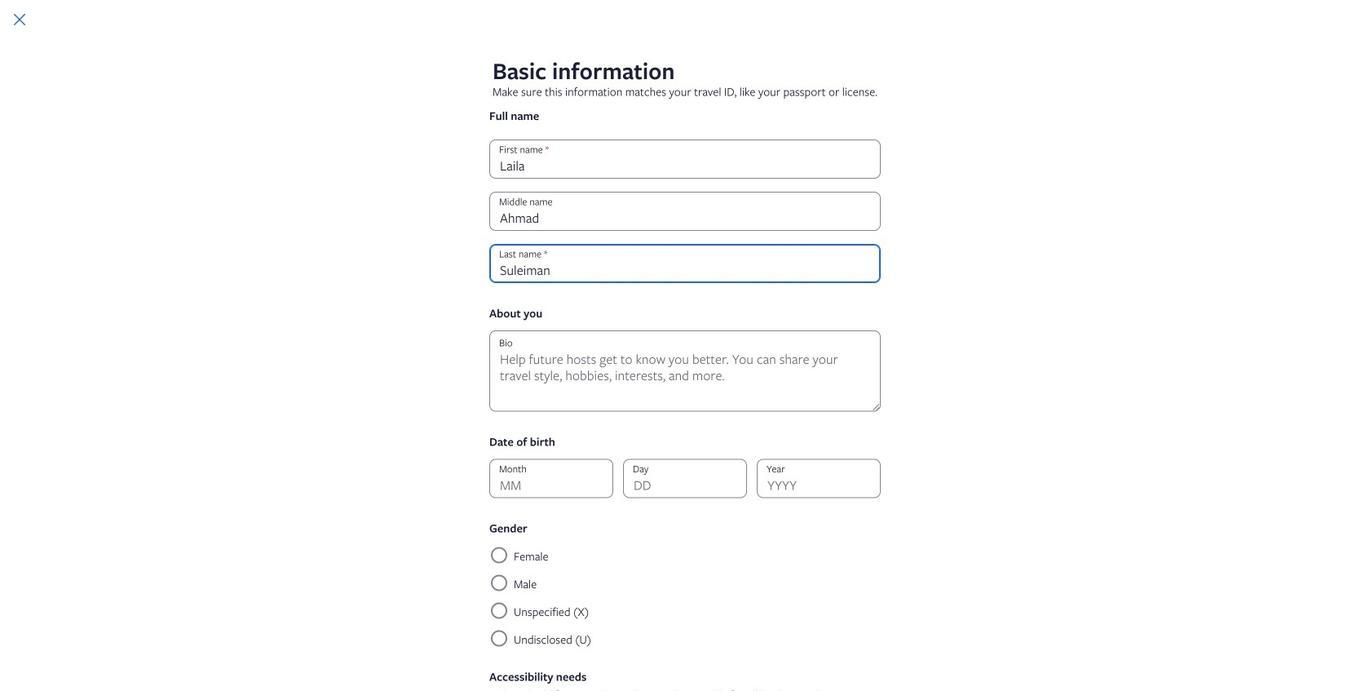 Task type: describe. For each thing, give the bounding box(es) containing it.
MM telephone field
[[490, 459, 614, 498]]

Help future hosts get to know you better. You can share your travel style, hobbies, interests, and more. text field
[[490, 330, 881, 412]]

DD telephone field
[[623, 459, 747, 498]]

close image
[[10, 10, 29, 29]]



Task type: locate. For each thing, give the bounding box(es) containing it.
dialog
[[0, 0, 1371, 691]]

None text field
[[490, 140, 881, 179], [490, 192, 881, 231], [490, 244, 881, 283], [490, 140, 881, 179], [490, 192, 881, 231], [490, 244, 881, 283]]

YYYY telephone field
[[757, 459, 881, 498]]

main content
[[483, 78, 1175, 666]]



Task type: vqa. For each thing, say whether or not it's contained in the screenshot.
text box
yes



